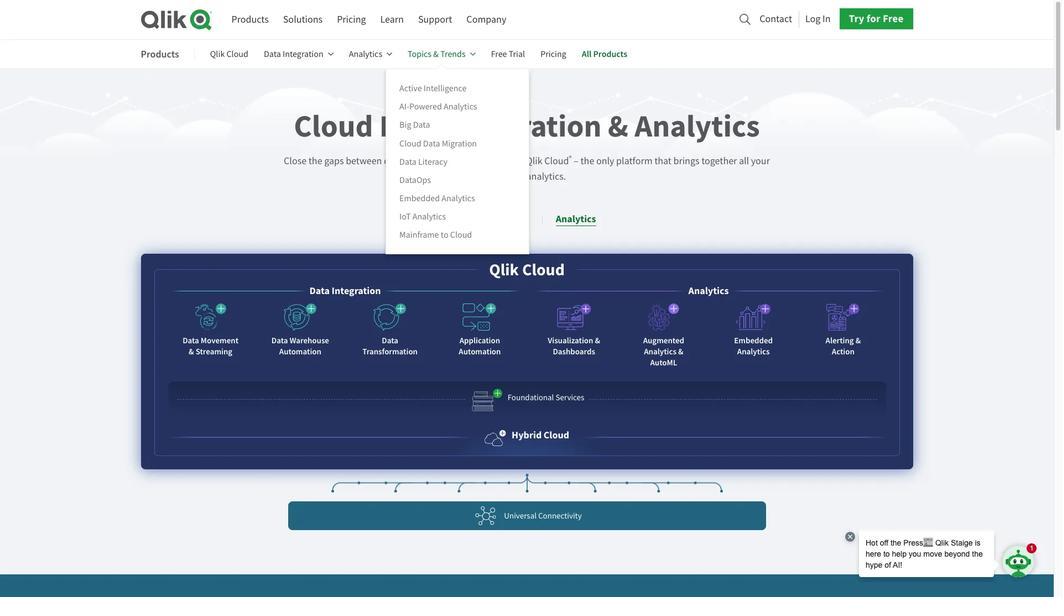 Task type: locate. For each thing, give the bounding box(es) containing it.
1 vertical spatial embedded analytics
[[734, 335, 773, 357]]

menu bar
[[231, 9, 506, 30]]

powered
[[409, 101, 442, 112]]

2 automation from the left
[[459, 346, 501, 357]]

free
[[883, 12, 904, 26], [491, 49, 507, 60]]

data movement & streaming
[[183, 335, 238, 357]]

qlik cloud inside products menu bar
[[210, 49, 248, 60]]

1 horizontal spatial free
[[883, 12, 904, 26]]

menu bar containing products
[[231, 9, 506, 30]]

products down go to the home page. image
[[141, 47, 179, 61]]

1 vertical spatial pricing link
[[541, 41, 566, 68]]

0 horizontal spatial embedded analytics
[[399, 193, 475, 204]]

& right alerting
[[856, 335, 861, 346]]

products link
[[231, 9, 269, 30]]

hybrid
[[512, 429, 542, 442]]

0 horizontal spatial products
[[141, 47, 179, 61]]

pricing left all
[[541, 49, 566, 60]]

movement
[[201, 335, 238, 346]]

0 horizontal spatial qlik
[[210, 49, 225, 60]]

& inside alerting & action
[[856, 335, 861, 346]]

analytics link
[[349, 41, 392, 68], [556, 212, 596, 226]]

1 vertical spatial embedded
[[734, 335, 773, 346]]

1 automation from the left
[[279, 346, 321, 357]]

literacy
[[418, 156, 447, 167]]

universal connectivity
[[504, 511, 582, 522]]

1 horizontal spatial qlik
[[489, 259, 519, 281]]

automl
[[650, 357, 677, 368]]

0 vertical spatial and
[[444, 155, 460, 168]]

free right for
[[883, 12, 904, 26]]

1 horizontal spatial and
[[508, 170, 524, 183]]

1 horizontal spatial embedded analytics
[[734, 335, 773, 357]]

integration
[[283, 49, 323, 60], [449, 106, 602, 147], [480, 212, 529, 226], [332, 284, 381, 298]]

0 vertical spatial free
[[883, 12, 904, 26]]

the inside – the only platform that brings together all your data and analytics.
[[581, 155, 594, 168]]

that
[[654, 155, 671, 168]]

analytics link down 'analytics.'
[[556, 212, 596, 226]]

®
[[569, 154, 572, 163]]

1 horizontal spatial automation
[[459, 346, 501, 357]]

action
[[832, 346, 855, 357]]

1 horizontal spatial products
[[231, 13, 269, 26]]

1 vertical spatial and
[[508, 170, 524, 183]]

support
[[418, 13, 452, 26]]

data literacy
[[399, 156, 447, 167]]

0 vertical spatial embedded
[[399, 193, 440, 204]]

free inside products menu bar
[[491, 49, 507, 60]]

alerting
[[826, 335, 854, 346]]

1 vertical spatial free
[[491, 49, 507, 60]]

pricing
[[337, 13, 366, 26], [541, 49, 566, 60]]

1 horizontal spatial pricing
[[541, 49, 566, 60]]

0 vertical spatial pricing
[[337, 13, 366, 26]]

active intelligence link
[[399, 82, 466, 95]]

qlik main element
[[231, 8, 913, 30]]

0 horizontal spatial pricing link
[[337, 9, 366, 30]]

1 the from the left
[[309, 155, 322, 168]]

1 horizontal spatial qlik cloud
[[489, 259, 565, 281]]

and right data
[[508, 170, 524, 183]]

integration up with
[[449, 106, 602, 147]]

data warehouse automation button
[[262, 299, 339, 362]]

data,
[[384, 155, 405, 168]]

0 vertical spatial data integration
[[264, 49, 323, 60]]

0 vertical spatial pricing link
[[337, 9, 366, 30]]

embedded
[[399, 193, 440, 204], [734, 335, 773, 346]]

0 vertical spatial analytics link
[[349, 41, 392, 68]]

cloud data integration & analytics
[[294, 106, 760, 147]]

together
[[701, 155, 737, 168]]

pricing link left learn link
[[337, 9, 366, 30]]

integration down solutions
[[283, 49, 323, 60]]

qlik inside close the gaps between data, insights, and action with the qlik cloud ®
[[526, 155, 542, 168]]

the right – in the top right of the page
[[581, 155, 594, 168]]

0 horizontal spatial pricing
[[337, 13, 366, 26]]

and down migration at the left top of page
[[444, 155, 460, 168]]

& right automl
[[678, 346, 683, 357]]

& up only
[[608, 106, 628, 147]]

analytics
[[349, 49, 382, 60], [444, 101, 477, 112], [635, 106, 760, 147], [442, 193, 475, 204], [413, 211, 446, 222], [556, 212, 596, 226], [688, 284, 729, 298], [644, 346, 676, 357], [737, 346, 770, 357]]

0 horizontal spatial and
[[444, 155, 460, 168]]

2 horizontal spatial qlik
[[526, 155, 542, 168]]

& right visualization
[[595, 335, 600, 346]]

the right with
[[510, 155, 524, 168]]

contact
[[760, 13, 792, 25]]

products right all
[[593, 48, 627, 60]]

products inside qlik main element
[[231, 13, 269, 26]]

1 vertical spatial pricing
[[541, 49, 566, 60]]

and
[[444, 155, 460, 168], [508, 170, 524, 183]]

data integration inside products menu bar
[[264, 49, 323, 60]]

embedded analytics button
[[715, 299, 792, 362]]

0 horizontal spatial the
[[309, 155, 322, 168]]

big
[[399, 120, 411, 131]]

embedded analytics inside topics & trends menu
[[399, 193, 475, 204]]

foundational services button
[[168, 382, 886, 418]]

0 horizontal spatial embedded
[[399, 193, 440, 204]]

2 horizontal spatial the
[[581, 155, 594, 168]]

3 the from the left
[[581, 155, 594, 168]]

application
[[459, 335, 500, 346]]

and inside close the gaps between data, insights, and action with the qlik cloud ®
[[444, 155, 460, 168]]

1 horizontal spatial pricing link
[[541, 41, 566, 68]]

data integration link down data
[[458, 212, 529, 226]]

1 horizontal spatial embedded
[[734, 335, 773, 346]]

contact link
[[760, 10, 792, 28]]

1 horizontal spatial analytics link
[[556, 212, 596, 226]]

for
[[867, 12, 881, 26]]

trends
[[440, 49, 466, 60]]

products up qlik cloud link
[[231, 13, 269, 26]]

0 horizontal spatial automation
[[279, 346, 321, 357]]

to
[[441, 230, 448, 241]]

data warehouse automation
[[271, 335, 329, 357]]

support link
[[418, 9, 452, 30]]

& inside the visualization & dashboards
[[595, 335, 600, 346]]

0 horizontal spatial free
[[491, 49, 507, 60]]

data movement & streaming button
[[172, 299, 249, 362]]

data integration
[[264, 49, 323, 60], [458, 212, 529, 226], [309, 284, 381, 298]]

0 horizontal spatial qlik cloud
[[210, 49, 248, 60]]

application automation button
[[441, 299, 519, 362]]

data inside the data warehouse automation
[[271, 335, 288, 346]]

pricing link left all
[[541, 41, 566, 68]]

between
[[346, 155, 382, 168]]

2 horizontal spatial products
[[593, 48, 627, 60]]

– the only platform that brings together all your data and analytics.
[[488, 155, 770, 183]]

1 vertical spatial analytics link
[[556, 212, 596, 226]]

try
[[849, 12, 864, 26]]

data
[[488, 170, 506, 183]]

embedded analytics
[[399, 193, 475, 204], [734, 335, 773, 357]]

& left streaming
[[189, 346, 194, 357]]

0 vertical spatial qlik
[[210, 49, 225, 60]]

augmented
[[643, 335, 684, 346]]

0 horizontal spatial data integration link
[[264, 41, 333, 68]]

pricing inside menu bar
[[337, 13, 366, 26]]

0 vertical spatial qlik cloud
[[210, 49, 248, 60]]

products for products menu bar
[[141, 47, 179, 61]]

1 horizontal spatial the
[[510, 155, 524, 168]]

dataops link
[[399, 174, 431, 186]]

0 vertical spatial embedded analytics
[[399, 193, 475, 204]]

pricing left learn link
[[337, 13, 366, 26]]

visualization
[[548, 335, 593, 346]]

cloud inside mainframe to cloud link
[[450, 230, 472, 241]]

cloud data migration link
[[399, 137, 477, 150]]

analytics link down learn link
[[349, 41, 392, 68]]

mainframe to cloud link
[[399, 229, 472, 241]]

qlik
[[210, 49, 225, 60], [526, 155, 542, 168], [489, 259, 519, 281]]

& right 'topics'
[[433, 49, 439, 60]]

1 vertical spatial data integration link
[[458, 212, 529, 226]]

data
[[264, 49, 281, 60], [379, 106, 442, 147], [413, 120, 430, 131], [423, 138, 440, 149], [399, 156, 416, 167], [458, 212, 478, 226], [309, 284, 330, 298], [183, 335, 199, 346], [271, 335, 288, 346], [382, 335, 398, 346]]

data inside cloud data migration link
[[423, 138, 440, 149]]

1 vertical spatial qlik
[[526, 155, 542, 168]]

data integration link down solutions
[[264, 41, 333, 68]]

free left trial
[[491, 49, 507, 60]]

the
[[309, 155, 322, 168], [510, 155, 524, 168], [581, 155, 594, 168]]

the left gaps
[[309, 155, 322, 168]]

hybrid cloud
[[512, 429, 569, 442]]

learn
[[380, 13, 404, 26]]



Task type: describe. For each thing, give the bounding box(es) containing it.
topics & trends
[[408, 49, 466, 60]]

brings
[[673, 155, 700, 168]]

all
[[582, 48, 592, 60]]

dataops
[[399, 175, 431, 186]]

topics & trends menu
[[386, 69, 529, 254]]

–
[[574, 155, 579, 168]]

mainframe to cloud
[[399, 230, 472, 241]]

ai-powered analytics
[[399, 101, 477, 112]]

integration down data
[[480, 212, 529, 226]]

big data link
[[399, 119, 430, 131]]

embedded inside embedded analytics link
[[399, 193, 440, 204]]

hybrid cloud button
[[485, 428, 569, 447]]

foundational
[[508, 392, 554, 403]]

cloud inside cloud data migration link
[[399, 138, 421, 149]]

free trial
[[491, 49, 525, 60]]

iot analytics
[[399, 211, 446, 222]]

visualization & dashboards
[[548, 335, 600, 357]]

solutions link
[[283, 9, 323, 30]]

embedded inside embedded analytics button
[[734, 335, 773, 346]]

your
[[751, 155, 770, 168]]

0 vertical spatial data integration link
[[264, 41, 333, 68]]

application automation
[[459, 335, 501, 357]]

solutions
[[283, 13, 323, 26]]

augmented analytics & automl button
[[625, 299, 702, 373]]

free inside qlik main element
[[883, 12, 904, 26]]

try for free link
[[839, 8, 913, 29]]

0 horizontal spatial analytics link
[[349, 41, 392, 68]]

& inside products menu bar
[[433, 49, 439, 60]]

visualization & dashboards button
[[535, 299, 613, 362]]

streaming
[[196, 346, 232, 357]]

data inside the big data link
[[413, 120, 430, 131]]

1 horizontal spatial data integration link
[[458, 212, 529, 226]]

free trial link
[[491, 41, 525, 68]]

all products link
[[582, 41, 627, 68]]

with
[[490, 155, 508, 168]]

ai-
[[399, 101, 409, 112]]

data transformation
[[362, 335, 418, 357]]

alerting & action
[[826, 335, 861, 357]]

universal
[[504, 511, 537, 522]]

data inside data literacy link
[[399, 156, 416, 167]]

topics
[[408, 49, 432, 60]]

insights,
[[407, 155, 442, 168]]

active intelligence
[[399, 83, 466, 94]]

active
[[399, 83, 422, 94]]

iot
[[399, 211, 411, 222]]

1 vertical spatial qlik cloud
[[489, 259, 565, 281]]

in
[[823, 13, 831, 25]]

migration
[[442, 138, 477, 149]]

data inside data transformation
[[382, 335, 398, 346]]

& inside augmented analytics & automl
[[678, 346, 683, 357]]

qlik cloud link
[[210, 41, 248, 68]]

all
[[739, 155, 749, 168]]

2 the from the left
[[510, 155, 524, 168]]

dashboards
[[553, 346, 595, 357]]

2 vertical spatial qlik
[[489, 259, 519, 281]]

integration up data transformation button
[[332, 284, 381, 298]]

warehouse
[[290, 335, 329, 346]]

close the gaps between data, insights, and action with the qlik cloud ®
[[284, 154, 572, 168]]

foundational services
[[508, 392, 584, 403]]

only
[[596, 155, 614, 168]]

gaps
[[324, 155, 344, 168]]

products menu bar
[[141, 41, 643, 254]]

mainframe
[[399, 230, 439, 241]]

1 vertical spatial data integration
[[458, 212, 529, 226]]

iot analytics link
[[399, 211, 446, 223]]

cloud inside close the gaps between data, insights, and action with the qlik cloud ®
[[544, 155, 569, 168]]

qlik inside products menu bar
[[210, 49, 225, 60]]

embedded analytics link
[[399, 192, 475, 205]]

the for close the gaps between data, insights, and action with the qlik cloud ®
[[309, 155, 322, 168]]

cloud inside qlik cloud link
[[227, 49, 248, 60]]

cloud data migration
[[399, 138, 477, 149]]

products for products link
[[231, 13, 269, 26]]

augmented analytics & automl
[[643, 335, 684, 368]]

trial
[[509, 49, 525, 60]]

& inside data movement & streaming
[[189, 346, 194, 357]]

the for – the only platform that brings together all your data and analytics.
[[581, 155, 594, 168]]

ai-powered analytics link
[[399, 101, 477, 113]]

integration inside products menu bar
[[283, 49, 323, 60]]

topics & trends link
[[408, 41, 476, 68]]

embedded analytics inside button
[[734, 335, 773, 357]]

services
[[556, 392, 584, 403]]

automation inside the data warehouse automation
[[279, 346, 321, 357]]

go to the home page. image
[[141, 9, 212, 30]]

big data
[[399, 120, 430, 131]]

action
[[462, 155, 488, 168]]

intelligence
[[424, 83, 466, 94]]

analytics inside augmented analytics & automl
[[644, 346, 676, 357]]

data inside data movement & streaming
[[183, 335, 199, 346]]

close
[[284, 155, 307, 168]]

company
[[467, 13, 506, 26]]

connectivity
[[538, 511, 582, 522]]

platform
[[616, 155, 652, 168]]

transformation
[[362, 346, 418, 357]]

learn link
[[380, 9, 404, 30]]

alerting & action button
[[805, 299, 882, 362]]

data literacy link
[[399, 156, 447, 168]]

cloud inside hybrid cloud button
[[544, 429, 569, 442]]

menu bar inside qlik main element
[[231, 9, 506, 30]]

data transformation button
[[351, 299, 429, 362]]

log
[[805, 13, 821, 25]]

pricing inside products menu bar
[[541, 49, 566, 60]]

try for free
[[849, 12, 904, 26]]

and inside – the only platform that brings together all your data and analytics.
[[508, 170, 524, 183]]

analytics.
[[526, 170, 566, 183]]

2 vertical spatial data integration
[[309, 284, 381, 298]]



Task type: vqa. For each thing, say whether or not it's contained in the screenshot.
"Qlik" image
no



